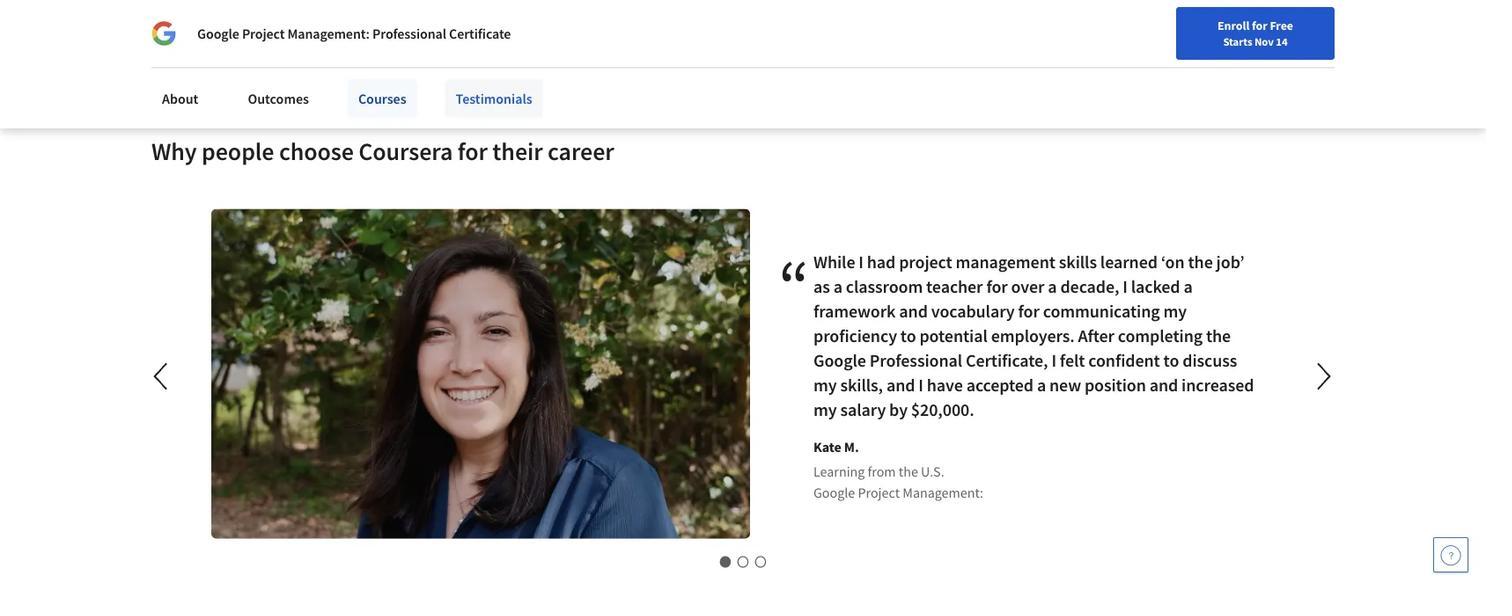 Task type: locate. For each thing, give the bounding box(es) containing it.
2 vertical spatial the
[[899, 464, 918, 481]]

to down "completing"
[[1164, 351, 1179, 373]]

a left new
[[1037, 375, 1046, 397]]

m.
[[844, 439, 859, 457]]

management:
[[288, 25, 370, 42], [903, 485, 984, 503]]

u.s.
[[839, 11, 862, 28], [921, 464, 945, 481]]

0 horizontal spatial credit
[[709, 11, 744, 28]]

and down 'classroom'
[[899, 301, 928, 323]]

professional inside the " while i had project management skills learned 'on the job' as a classroom teacher for over a decade, i lacked a framework and vocabulary for communicating my proficiency to potential employers. after completing the google professional certificate, i felt confident to discuss my skills, and i have accepted a new position and increased my salary by $20,000.
[[870, 351, 963, 373]]

over
[[1011, 277, 1045, 299]]

from
[[868, 464, 896, 481]]

it
[[576, 11, 585, 28]]

1 vertical spatial my
[[814, 375, 837, 397]]

1 horizontal spatial professional
[[372, 25, 446, 42]]

0 horizontal spatial certificate
[[349, 11, 410, 28]]

my left skills,
[[814, 375, 837, 397]]

certificate,
[[966, 351, 1048, 373]]

for left college
[[645, 11, 662, 28]]

colleges
[[865, 11, 913, 28]]

1 vertical spatial project
[[858, 485, 900, 503]]

about link
[[151, 79, 209, 118]]

the right the from
[[899, 464, 918, 481]]

"
[[778, 241, 810, 334]]

1 vertical spatial u.s.
[[921, 464, 945, 481]]

my up "completing"
[[1164, 301, 1187, 323]]

1 horizontal spatial is
[[587, 11, 597, 28]]

nov
[[1255, 34, 1274, 48]]

google down proficiency
[[814, 351, 866, 373]]

learn more link
[[502, 32, 569, 50]]

teacher
[[926, 277, 983, 299]]

0 vertical spatial u.s.
[[839, 11, 862, 28]]

0 horizontal spatial management:
[[288, 25, 370, 42]]

english
[[1149, 20, 1192, 37]]

has
[[413, 11, 433, 28]]

credit
[[709, 11, 744, 28], [1231, 11, 1265, 28]]

decade,
[[1061, 277, 1120, 299]]

a right the over
[[1048, 277, 1057, 299]]

for
[[645, 11, 662, 28], [1252, 18, 1268, 33], [458, 136, 488, 167], [987, 277, 1008, 299], [1019, 301, 1040, 323]]

certificate
[[349, 11, 410, 28], [449, 25, 511, 42]]

for left the their
[[458, 136, 488, 167]]

for down "management"
[[987, 277, 1008, 299]]

google
[[197, 25, 239, 42], [814, 351, 866, 373], [814, 485, 855, 503]]

i
[[859, 252, 864, 274], [1123, 277, 1128, 299], [1052, 351, 1057, 373], [919, 375, 924, 397]]

potential
[[920, 326, 988, 348]]

management: down $20,000.
[[903, 485, 984, 503]]

project down the from
[[858, 485, 900, 503]]

1 vertical spatial is
[[357, 32, 367, 50]]

for up nov
[[1252, 18, 1268, 33]]

universities.
[[941, 11, 1012, 28]]

google project management: professional certificate
[[197, 25, 511, 42]]

project
[[242, 25, 285, 42], [858, 485, 900, 503]]

framework
[[814, 301, 896, 323]]

0 horizontal spatial professional
[[274, 11, 347, 28]]

up
[[369, 32, 385, 50]]

had
[[867, 252, 896, 274]]

as
[[814, 277, 830, 299]]

testimonials link
[[445, 79, 543, 118]]

to left potential
[[901, 326, 916, 348]]

starts
[[1224, 34, 1253, 48]]

my up "kate"
[[814, 400, 837, 422]]

about
[[162, 90, 198, 107]]

credit left at
[[709, 11, 744, 28]]

the right 'on
[[1188, 252, 1213, 274]]

1 vertical spatial management:
[[903, 485, 984, 503]]

is right it
[[587, 11, 597, 28]]

None search field
[[251, 11, 674, 46]]

is left up
[[357, 32, 367, 50]]

2 vertical spatial google
[[814, 485, 855, 503]]

management
[[956, 252, 1056, 274]]

1 vertical spatial the
[[1206, 326, 1231, 348]]

a
[[834, 277, 843, 299], [1048, 277, 1057, 299], [1184, 277, 1193, 299], [1037, 375, 1046, 397]]

professional
[[274, 11, 347, 28], [372, 25, 446, 42], [870, 351, 963, 373]]

why people choose coursera for their career
[[151, 136, 614, 167]]

go to previous testimonial image
[[142, 356, 182, 399], [154, 364, 167, 391]]

u.s. inside "kate m. learning from the u.s. google project management:"
[[921, 464, 945, 481]]

kate m. learning from the u.s. google project management:
[[814, 439, 984, 503]]

this
[[247, 11, 271, 28]]

classroom
[[846, 277, 923, 299]]

1 horizontal spatial project
[[858, 485, 900, 503]]

slides element
[[183, 554, 1303, 572]]

and
[[916, 11, 938, 28], [899, 301, 928, 323], [887, 375, 915, 397], [1150, 375, 1178, 397]]

the
[[1188, 252, 1213, 274], [1206, 326, 1231, 348], [899, 464, 918, 481]]

$20,000.
[[911, 400, 975, 422]]

eligible
[[600, 11, 643, 28]]

u.s. left colleges
[[839, 11, 862, 28]]

0 vertical spatial management:
[[288, 25, 370, 42]]

google left this
[[197, 25, 239, 42]]

2 horizontal spatial professional
[[870, 351, 963, 373]]

my
[[1164, 301, 1187, 323], [814, 375, 837, 397], [814, 400, 837, 422]]

2 credit from the left
[[1231, 11, 1265, 28]]

is
[[587, 11, 597, 28], [357, 32, 367, 50]]

project right ace logo in the top of the page
[[242, 25, 285, 42]]

salary
[[841, 400, 886, 422]]

lacked
[[1131, 277, 1181, 299]]

0 horizontal spatial project
[[242, 25, 285, 42]]

and right colleges
[[916, 11, 938, 28]]

credit up starts
[[1231, 11, 1265, 28]]

1 vertical spatial google
[[814, 351, 866, 373]]

the up discuss
[[1206, 326, 1231, 348]]

u.s. right the from
[[921, 464, 945, 481]]

" while i had project management skills learned 'on the job' as a classroom teacher for over a decade, i lacked a framework and vocabulary for communicating my proficiency to potential employers. after completing the google professional certificate, i felt confident to discuss my skills, and i have accepted a new position and increased my salary by $20,000.
[[778, 241, 1254, 422]]

google image
[[151, 21, 176, 46]]

enroll for free starts nov 14
[[1218, 18, 1294, 48]]

a down 'on
[[1184, 277, 1193, 299]]

0 horizontal spatial u.s.
[[839, 11, 862, 28]]

decision
[[1074, 11, 1124, 28]]

after
[[1078, 326, 1115, 348]]

1 horizontal spatial management:
[[903, 485, 984, 503]]

1 horizontal spatial credit
[[1231, 11, 1265, 28]]

to left accept
[[1127, 11, 1139, 28]]

1 credit from the left
[[709, 11, 744, 28]]

i left had in the right top of the page
[[859, 252, 864, 274]]

the inside "kate m. learning from the u.s. google project management:"
[[899, 464, 918, 481]]

management: right this
[[288, 25, 370, 42]]

0 vertical spatial my
[[1164, 301, 1187, 323]]

learn more
[[502, 32, 569, 50]]

0 vertical spatial is
[[587, 11, 597, 28]]

recommendations
[[247, 32, 354, 50]]

1 horizontal spatial u.s.
[[921, 464, 945, 481]]

choose
[[279, 136, 354, 167]]

skills,
[[841, 375, 883, 397]]

google down 'learning'
[[814, 485, 855, 503]]

i left felt
[[1052, 351, 1057, 373]]



Task type: describe. For each thing, give the bounding box(es) containing it.
each
[[403, 32, 431, 50]]

accept
[[1142, 11, 1180, 28]]

ace®
[[436, 11, 465, 28]]

learned
[[1101, 252, 1158, 274]]

by
[[890, 400, 908, 422]]

new
[[1050, 375, 1081, 397]]

accepted
[[967, 375, 1034, 397]]

ace logo image
[[180, 0, 232, 30]]

for inside the enroll for free starts nov 14
[[1252, 18, 1268, 33]]

why
[[151, 136, 197, 167]]

certificate inside this professional certificate has ace® recommendation. it is eligible for college credit at participating u.s. colleges and universities. note: the decision to accept specific credit recommendations is up to each institution.
[[349, 11, 410, 28]]

increased
[[1182, 375, 1254, 397]]

note:
[[1015, 11, 1047, 28]]

free
[[1270, 18, 1294, 33]]

discuss
[[1183, 351, 1238, 373]]

management: inside "kate m. learning from the u.s. google project management:"
[[903, 485, 984, 503]]

google inside "kate m. learning from the u.s. google project management:"
[[814, 485, 855, 503]]

confident
[[1089, 351, 1160, 373]]

felt
[[1060, 351, 1085, 373]]

1 horizontal spatial certificate
[[449, 25, 511, 42]]

enroll
[[1218, 18, 1250, 33]]

this professional certificate has ace® recommendation. it is eligible for college credit at participating u.s. colleges and universities. note: the decision to accept specific credit recommendations is up to each institution.
[[247, 11, 1265, 50]]

people
[[202, 136, 274, 167]]

a right as
[[834, 277, 843, 299]]

courses link
[[348, 79, 417, 118]]

14
[[1276, 34, 1288, 48]]

for inside this professional certificate has ace® recommendation. it is eligible for college credit at participating u.s. colleges and universities. note: the decision to accept specific credit recommendations is up to each institution.
[[645, 11, 662, 28]]

while
[[814, 252, 856, 274]]

for down the over
[[1019, 301, 1040, 323]]

learning
[[814, 464, 865, 481]]

coursera
[[359, 136, 453, 167]]

institution.
[[433, 32, 498, 50]]

0 vertical spatial project
[[242, 25, 285, 42]]

i left have
[[919, 375, 924, 397]]

professional inside this professional certificate has ace® recommendation. it is eligible for college credit at participating u.s. colleges and universities. note: the decision to accept specific credit recommendations is up to each institution.
[[274, 11, 347, 28]]

kate
[[814, 439, 842, 457]]

the
[[1049, 11, 1072, 28]]

help center image
[[1441, 545, 1462, 566]]

specific
[[1183, 11, 1228, 28]]

proficiency
[[814, 326, 897, 348]]

u.s. inside this professional certificate has ace® recommendation. it is eligible for college credit at participating u.s. colleges and universities. note: the decision to accept specific credit recommendations is up to each institution.
[[839, 11, 862, 28]]

career
[[548, 136, 614, 167]]

show notifications image
[[1249, 22, 1270, 43]]

employers.
[[991, 326, 1075, 348]]

0 horizontal spatial is
[[357, 32, 367, 50]]

their
[[493, 136, 543, 167]]

go to next testimonial image
[[1304, 356, 1345, 399]]

google inside the " while i had project management skills learned 'on the job' as a classroom teacher for over a decade, i lacked a framework and vocabulary for communicating my proficiency to potential employers. after completing the google professional certificate, i felt confident to discuss my skills, and i have accepted a new position and increased my salary by $20,000.
[[814, 351, 866, 373]]

participating
[[761, 11, 836, 28]]

have
[[927, 375, 963, 397]]

courses
[[358, 90, 406, 107]]

english button
[[1117, 0, 1223, 57]]

'on
[[1161, 252, 1185, 274]]

college
[[665, 11, 706, 28]]

and down confident
[[1150, 375, 1178, 397]]

i down 'learned'
[[1123, 277, 1128, 299]]

0 vertical spatial google
[[197, 25, 239, 42]]

recommendation.
[[468, 11, 573, 28]]

testimonials
[[456, 90, 533, 107]]

completing
[[1118, 326, 1203, 348]]

communicating
[[1043, 301, 1160, 323]]

and up by
[[887, 375, 915, 397]]

outcomes
[[248, 90, 309, 107]]

to right up
[[388, 32, 400, 50]]

position
[[1085, 375, 1146, 397]]

more
[[538, 32, 569, 50]]

0 vertical spatial the
[[1188, 252, 1213, 274]]

at
[[746, 11, 758, 28]]

skills
[[1059, 252, 1097, 274]]

vocabulary
[[931, 301, 1015, 323]]

project
[[899, 252, 953, 274]]

2 vertical spatial my
[[814, 400, 837, 422]]

and inside this professional certificate has ace® recommendation. it is eligible for college credit at participating u.s. colleges and universities. note: the decision to accept specific credit recommendations is up to each institution.
[[916, 11, 938, 28]]

learn
[[502, 32, 535, 50]]

job'
[[1217, 252, 1245, 274]]

outcomes link
[[237, 79, 320, 118]]

project inside "kate m. learning from the u.s. google project management:"
[[858, 485, 900, 503]]



Task type: vqa. For each thing, say whether or not it's contained in the screenshot.
1st list from the top
no



